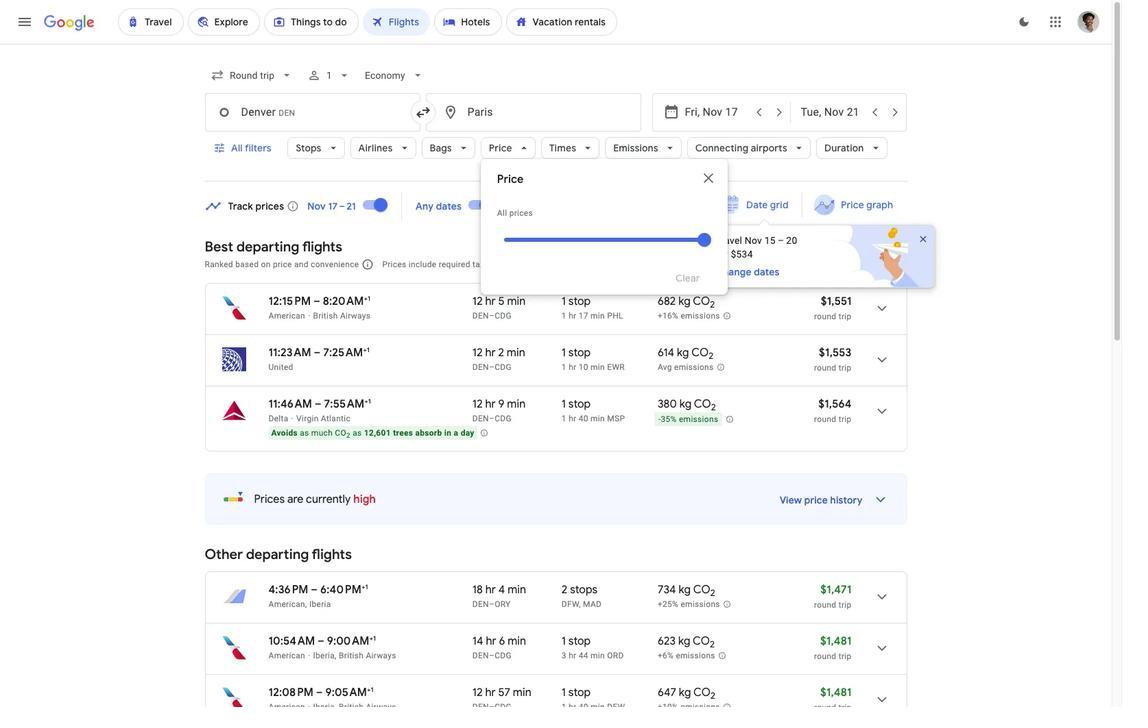 Task type: vqa. For each thing, say whether or not it's contained in the screenshot.
+16% emissions
yes



Task type: describe. For each thing, give the bounding box(es) containing it.
+ for 7:25 am
[[363, 346, 367, 355]]

hr inside "element"
[[485, 687, 496, 700]]

duration button
[[816, 132, 887, 165]]

– inside 10:54 am – 9:00 am + 1
[[318, 635, 324, 649]]

date grid
[[746, 199, 788, 211]]

ranked based on price and convenience
[[205, 260, 359, 270]]

grid
[[770, 199, 788, 211]]

den for 14 hr 6 min
[[473, 652, 489, 661]]

layover (1 of 2) is a 2 hr 28 min layover at dallas/fort worth international airport in dallas. layover (2 of 2) is a 2 hr layover at adolfo suárez madrid–barajas airport in madrid. element
[[562, 600, 651, 611]]

ewr
[[607, 363, 625, 372]]

682
[[658, 295, 676, 309]]

times button
[[541, 132, 600, 165]]

price graph
[[841, 199, 893, 211]]

avg
[[658, 363, 672, 373]]

40
[[579, 414, 588, 424]]

0 vertical spatial airways
[[340, 311, 371, 321]]

1 vertical spatial airways
[[366, 652, 396, 661]]

1 stop flight. element for 12 hr 5 min
[[562, 295, 591, 311]]

stops
[[570, 584, 598, 597]]

emissions down 380 kg co 2
[[679, 415, 718, 425]]

total duration 12 hr 5 min. element
[[473, 295, 562, 311]]

avg emissions
[[658, 363, 714, 373]]

1 vertical spatial price
[[497, 173, 524, 187]]

Arrival time: 8:20 AM on  Saturday, November 18. text field
[[323, 294, 371, 309]]

11:46 am – 7:55 am + 1
[[269, 397, 371, 412]]

airlines
[[358, 142, 393, 154]]

min inside 12 hr 2 min den – cdg
[[507, 346, 525, 360]]

Departure time: 11:23 AM. text field
[[269, 346, 311, 360]]

380
[[658, 398, 677, 412]]

1553 US dollars text field
[[819, 346, 852, 360]]

stop for 1 stop 1 hr 10 min ewr
[[569, 346, 591, 360]]

1 inside 1 stop 3 hr 44 min ord
[[562, 635, 566, 649]]

4:36 pm – 6:40 pm + 1
[[269, 583, 368, 597]]

find the best price region
[[205, 188, 949, 288]]

airports
[[751, 142, 787, 154]]

prices for prices include required taxes + fees for 1 adult.
[[382, 260, 406, 270]]

9:05 am
[[326, 687, 367, 700]]

17
[[579, 311, 588, 321]]

12 for 12 hr 9 min
[[473, 398, 483, 412]]

14
[[473, 635, 483, 649]]

8:20 am
[[323, 295, 364, 309]]

$1,481 round trip
[[814, 635, 852, 662]]

much
[[311, 429, 333, 438]]

9:00 am
[[327, 635, 369, 649]]

-
[[658, 415, 661, 425]]

passenger
[[729, 260, 769, 270]]

passenger assistance button
[[729, 260, 813, 270]]

trip for $1,553
[[839, 364, 852, 373]]

fees
[[503, 260, 519, 270]]

$1,564 round trip
[[814, 398, 852, 425]]

Arrival time: 7:25 AM on  Saturday, November 18. text field
[[323, 346, 370, 360]]

0 vertical spatial british
[[313, 311, 338, 321]]

main content containing best departing flights
[[205, 188, 949, 708]]

+ for 6:40 pm
[[361, 583, 365, 592]]

travel
[[716, 235, 742, 246]]

min inside 18 hr 4 min den – ory
[[508, 584, 526, 597]]

– inside 18 hr 4 min den – ory
[[489, 600, 495, 610]]

prices are currently high
[[254, 493, 376, 507]]

kg for 623
[[678, 635, 690, 649]]

other departing flights
[[205, 547, 352, 564]]

cdg for 6
[[495, 652, 512, 661]]

co inside avoids as much co 2 as 12,601 trees absorb in a day
[[335, 429, 346, 438]]

$1,471 round trip
[[814, 584, 852, 611]]

change dates button
[[716, 265, 810, 279]]

18 hr 4 min den – ory
[[473, 584, 526, 610]]

$1,481 for $1,481 round trip
[[820, 635, 852, 649]]

duration
[[824, 142, 864, 154]]

apply.
[[704, 260, 726, 270]]

– inside 11:46 am – 7:55 am + 1
[[315, 398, 322, 412]]

prices for prices are currently high
[[254, 493, 285, 507]]

leaves denver international airport at 11:46 am on friday, november 17 and arrives at paris charles de gaulle airport at 7:55 am on saturday, november 18. element
[[269, 397, 371, 412]]

35%
[[661, 415, 677, 425]]

stop for 1 stop 3 hr 44 min ord
[[569, 635, 591, 649]]

14 hr 6 min den – cdg
[[473, 635, 526, 661]]

1 stop flight. element for 12 hr 9 min
[[562, 398, 591, 414]]

kg for 614
[[677, 346, 689, 360]]

kg for 380
[[680, 398, 692, 412]]

734
[[658, 584, 676, 597]]

1 inside "12:08 pm – 9:05 am + 1"
[[371, 686, 374, 695]]

sort
[[850, 258, 869, 270]]

1 inside 1 popup button
[[326, 70, 332, 81]]

nov inside travel nov 15 – 20 for $534 change dates
[[745, 235, 762, 246]]

none search field containing price
[[205, 59, 907, 295]]

2 for 12 hr 57 min
[[711, 691, 716, 703]]

– inside 11:23 am – 7:25 am + 1
[[314, 346, 321, 360]]

all for all filters
[[231, 142, 242, 154]]

price graph button
[[806, 193, 904, 217]]

1 button
[[302, 59, 357, 92]]

-35% emissions
[[658, 415, 718, 425]]

flight details. leaves denver international airport at 10:54 am on friday, november 17 and arrives at paris charles de gaulle airport at 9:00 am on saturday, november 18. image
[[865, 632, 898, 665]]

connecting airports button
[[687, 132, 811, 165]]

prices include required taxes + fees for 1 adult.
[[382, 260, 564, 270]]

0 horizontal spatial nov
[[308, 200, 326, 212]]

co for 682
[[693, 295, 710, 309]]

a
[[454, 429, 458, 438]]

7:25 am
[[323, 346, 363, 360]]

$1,551 round trip
[[814, 295, 852, 322]]

avoids as much co 2 as 12,601 trees absorb in a day
[[271, 429, 474, 440]]

647 kg co 2
[[658, 687, 716, 703]]

2 inside 12 hr 2 min den – cdg
[[498, 346, 504, 360]]

leaves denver international airport at 12:08 pm on friday, november 17 and arrives at paris charles de gaulle airport at 9:05 am on saturday, november 18. element
[[269, 686, 374, 700]]

– inside 4:36 pm – 6:40 pm + 1
[[311, 584, 318, 597]]

2 stops dfw , mad
[[562, 584, 602, 610]]

trip for $1,471
[[839, 601, 852, 611]]

0 vertical spatial price
[[273, 260, 292, 270]]

2 for 12 hr 9 min
[[711, 402, 716, 414]]

12:15 pm – 8:20 am + 1
[[269, 294, 371, 309]]

1 stop flight. element for 12 hr 57 min
[[562, 687, 591, 702]]

bags button
[[422, 132, 475, 165]]

absorb
[[415, 429, 442, 438]]

6
[[499, 635, 505, 649]]

departing for best
[[237, 239, 299, 256]]

date grid button
[[710, 193, 799, 217]]

kg for 682
[[679, 295, 691, 309]]

Departure time: 12:15 PM. text field
[[269, 295, 311, 309]]

avoids
[[271, 429, 298, 438]]

change
[[716, 266, 752, 279]]

flight details. leaves denver international airport at 4:36 pm on friday, november 17 and arrives at paris-orly airport at 6:40 pm on saturday, november 18. image
[[865, 581, 898, 614]]

atlantic
[[321, 414, 351, 424]]

12:08 pm – 9:05 am + 1
[[269, 686, 374, 700]]

Return text field
[[801, 94, 864, 131]]

kg for 734
[[679, 584, 691, 597]]

layover (1 of 1) is a 3 hr 44 min layover at o'hare international airport in chicago. element
[[562, 651, 651, 662]]

2 for 18 hr 4 min
[[710, 588, 715, 600]]

best
[[205, 239, 233, 256]]

trip for $1,551
[[839, 312, 852, 322]]

1 vertical spatial price
[[804, 495, 828, 507]]

include
[[409, 260, 437, 270]]

co for 623
[[693, 635, 710, 649]]

round for $1,551
[[814, 312, 836, 322]]

high
[[353, 493, 376, 507]]

1481 us dollars text field for 623
[[820, 635, 852, 649]]

1 stop 3 hr 44 min ord
[[562, 635, 624, 661]]

0 horizontal spatial for
[[522, 260, 533, 270]]

total duration 12 hr 2 min. element
[[473, 346, 562, 362]]

iberia, british airways
[[313, 652, 396, 661]]

2 for 12 hr 5 min
[[710, 299, 715, 311]]

kg for 647
[[679, 687, 691, 700]]

hr inside 14 hr 6 min den – cdg
[[486, 635, 496, 649]]

– inside 12:15 pm – 8:20 am + 1
[[313, 295, 320, 309]]

min inside 14 hr 6 min den – cdg
[[508, 635, 526, 649]]

price inside button
[[841, 199, 864, 211]]

avoids as much co2 as 12601 trees absorb in a day. learn more about this calculation. image
[[480, 429, 488, 438]]

total duration 14 hr 6 min. element
[[473, 635, 562, 651]]

1 stop 1 hr 40 min msp
[[562, 398, 625, 424]]

departing for other
[[246, 547, 309, 564]]

+6% emissions
[[658, 652, 715, 661]]

1 stop 1 hr 10 min ewr
[[562, 346, 625, 372]]

cdg for 9
[[495, 414, 512, 424]]

bags
[[430, 142, 452, 154]]

den for 12 hr 5 min
[[473, 311, 489, 321]]

and
[[294, 260, 309, 270]]

view price history
[[780, 495, 863, 507]]

min inside 1 stop 3 hr 44 min ord
[[591, 652, 605, 661]]

44
[[579, 652, 588, 661]]

380 kg co 2
[[658, 398, 716, 414]]

2 inside 2 stops dfw , mad
[[562, 584, 568, 597]]

price button
[[481, 132, 536, 165]]

phl
[[607, 311, 623, 321]]

Departure time: 10:54 AM. text field
[[269, 635, 315, 649]]

Departure text field
[[685, 94, 748, 131]]

– inside "12:08 pm – 9:05 am + 1"
[[316, 687, 323, 700]]

connecting
[[695, 142, 749, 154]]

mad
[[583, 600, 602, 610]]

+ for 9:05 am
[[367, 686, 371, 695]]

round for $1,564
[[814, 415, 836, 425]]

Departure time: 4:36 PM. text field
[[269, 584, 308, 597]]

stop for 1 stop 1 hr 40 min msp
[[569, 398, 591, 412]]

flight details. leaves denver international airport at 12:08 pm on friday, november 17 and arrives at paris charles de gaulle airport at 9:05 am on saturday, november 18. image
[[865, 684, 898, 708]]

learn more about ranking image
[[362, 259, 374, 271]]

9
[[498, 398, 505, 412]]

1 stop flight. element for 14 hr 6 min
[[562, 635, 591, 651]]

min inside 1 stop 1 hr 10 min ewr
[[591, 363, 605, 372]]

Departure time: 12:08 PM. text field
[[269, 687, 313, 700]]

emissions for 682
[[681, 312, 720, 321]]



Task type: locate. For each thing, give the bounding box(es) containing it.
1 vertical spatial prices
[[254, 493, 285, 507]]

0 vertical spatial dates
[[436, 200, 462, 212]]

other
[[205, 547, 243, 564]]

– down total duration 14 hr 6 min. element on the bottom
[[489, 652, 495, 661]]

12 inside 12 hr 2 min den – cdg
[[473, 346, 483, 360]]

layover (1 of 1) is a 1 hr 10 min layover at newark liberty international airport in newark. element
[[562, 362, 651, 373]]

1 stop flight. element up '44'
[[562, 635, 591, 651]]

airways down arrival time: 9:00 am on  saturday, november 18. text box
[[366, 652, 396, 661]]

all prices
[[497, 209, 533, 218]]

1 vertical spatial $1,481
[[820, 687, 852, 700]]

+ inside 11:46 am – 7:55 am + 1
[[364, 397, 368, 406]]

round for $1,481
[[814, 652, 836, 662]]

0 vertical spatial price
[[489, 142, 512, 154]]

kg up +16% emissions
[[679, 295, 691, 309]]

2 den from the top
[[473, 363, 489, 372]]

12 inside "element"
[[473, 687, 483, 700]]

stop inside 1 stop 1 hr 40 min msp
[[569, 398, 591, 412]]

min inside 12 hr 5 min den – cdg
[[507, 295, 526, 309]]

round down $1,551 in the top of the page
[[814, 312, 836, 322]]

total duration 12 hr 9 min. element
[[473, 398, 562, 414]]

Departure time: 11:46 AM. text field
[[269, 398, 312, 412]]

1 vertical spatial nov
[[745, 235, 762, 246]]

all for all prices
[[497, 209, 507, 218]]

kg inside 647 kg co 2
[[679, 687, 691, 700]]

0 horizontal spatial dates
[[436, 200, 462, 212]]

12:15 pm
[[269, 295, 311, 309]]

2 cdg from the top
[[495, 363, 512, 372]]

hr left "57"
[[485, 687, 496, 700]]

all up fees
[[497, 209, 507, 218]]

$1,481 for $1,481
[[820, 687, 852, 700]]

min inside 1 stop 1 hr 40 min msp
[[591, 414, 605, 424]]

min right 6 at left
[[508, 635, 526, 649]]

den inside 18 hr 4 min den – ory
[[473, 600, 489, 610]]

british down 9:00 am
[[339, 652, 364, 661]]

– inside 12 hr 2 min den – cdg
[[489, 363, 495, 372]]

min
[[507, 295, 526, 309], [591, 311, 605, 321], [507, 346, 525, 360], [591, 363, 605, 372], [507, 398, 526, 412], [591, 414, 605, 424], [508, 584, 526, 597], [508, 635, 526, 649], [591, 652, 605, 661], [513, 687, 531, 700]]

trip down 1564 us dollars text field
[[839, 415, 852, 425]]

1 vertical spatial flights
[[312, 547, 352, 564]]

cdg inside 14 hr 6 min den – cdg
[[495, 652, 512, 661]]

prices left are
[[254, 493, 285, 507]]

– inside 14 hr 6 min den – cdg
[[489, 652, 495, 661]]

1 horizontal spatial prices
[[509, 209, 533, 218]]

for down travel
[[716, 249, 728, 260]]

den inside 12 hr 9 min den – cdg
[[473, 414, 489, 424]]

british
[[313, 311, 338, 321], [339, 652, 364, 661]]

1 inside 12:15 pm – 8:20 am + 1
[[368, 294, 371, 303]]

kg up the +25% emissions
[[679, 584, 691, 597]]

iberia
[[309, 600, 331, 610]]

12 left "57"
[[473, 687, 483, 700]]

emissions for 623
[[676, 652, 715, 661]]

2 american from the top
[[269, 652, 305, 661]]

leaves denver international airport at 4:36 pm on friday, november 17 and arrives at paris-orly airport at 6:40 pm on saturday, november 18. element
[[269, 583, 368, 597]]

 image
[[291, 414, 294, 424]]

airlines button
[[350, 132, 416, 165]]

kg inside 682 kg co 2
[[679, 295, 691, 309]]

2 stops flight. element
[[562, 584, 598, 600]]

prices for track prices
[[256, 200, 284, 212]]

price down price popup button
[[497, 173, 524, 187]]

based
[[235, 260, 259, 270]]

– left 7:25 am
[[314, 346, 321, 360]]

2 round from the top
[[814, 364, 836, 373]]

stop up '10'
[[569, 346, 591, 360]]

den down total duration 12 hr 2 min. element
[[473, 363, 489, 372]]

prices up fees
[[509, 209, 533, 218]]

price
[[273, 260, 292, 270], [804, 495, 828, 507]]

1 round from the top
[[814, 312, 836, 322]]

nov right 'learn more about tracked prices' icon
[[308, 200, 326, 212]]

american, iberia
[[269, 600, 331, 610]]

den down 14
[[473, 652, 489, 661]]

stop up '44'
[[569, 635, 591, 649]]

filters
[[244, 142, 271, 154]]

+25% emissions
[[658, 600, 720, 610]]

3 cdg from the top
[[495, 414, 512, 424]]

den inside 12 hr 5 min den – cdg
[[473, 311, 489, 321]]

1 vertical spatial american
[[269, 652, 305, 661]]

0 horizontal spatial price
[[273, 260, 292, 270]]

price left graph
[[841, 199, 864, 211]]

track prices
[[228, 200, 284, 212]]

co for 380
[[694, 398, 711, 412]]

den inside 14 hr 6 min den – cdg
[[473, 652, 489, 661]]

co inside 682 kg co 2
[[693, 295, 710, 309]]

5 round from the top
[[814, 652, 836, 662]]

co right 647
[[694, 687, 711, 700]]

track
[[228, 200, 253, 212]]

$1,481 down the $1,481 round trip
[[820, 687, 852, 700]]

2 for 14 hr 6 min
[[710, 639, 715, 651]]

main content
[[205, 188, 949, 708]]

iberia,
[[313, 652, 337, 661]]

hr left 5
[[485, 295, 496, 309]]

2 $1,481 from the top
[[820, 687, 852, 700]]

0 vertical spatial departing
[[237, 239, 299, 256]]

0 horizontal spatial as
[[300, 429, 309, 438]]

kg up -35% emissions
[[680, 398, 692, 412]]

1 stop flight. element up '40' at the right bottom of the page
[[562, 398, 591, 414]]

hr left '10'
[[569, 363, 577, 372]]

flight details. leaves denver international airport at 11:23 am on friday, november 17 and arrives at paris charles de gaulle airport at 7:25 am on saturday, november 18. image
[[865, 344, 898, 377]]

leaves denver international airport at 12:15 pm on friday, november 17 and arrives at paris charles de gaulle airport at 8:20 am on saturday, november 18. element
[[269, 294, 371, 309]]

co for 647
[[694, 687, 711, 700]]

convenience
[[311, 260, 359, 270]]

1 inside 4:36 pm – 6:40 pm + 1
[[365, 583, 368, 592]]

– up iberia,
[[318, 635, 324, 649]]

date
[[746, 199, 768, 211]]

view price history image
[[864, 484, 897, 517]]

emissions down 682 kg co 2
[[681, 312, 720, 321]]

1 horizontal spatial for
[[716, 249, 728, 260]]

0 horizontal spatial all
[[231, 142, 242, 154]]

hr inside 1 stop 1 hr 17 min phl
[[569, 311, 577, 321]]

hr left 4
[[485, 584, 496, 597]]

hr
[[485, 295, 496, 309], [569, 311, 577, 321], [485, 346, 496, 360], [569, 363, 577, 372], [485, 398, 496, 412], [569, 414, 577, 424], [485, 584, 496, 597], [486, 635, 496, 649], [569, 652, 577, 661], [485, 687, 496, 700]]

for right fees
[[522, 260, 533, 270]]

1 stop from the top
[[569, 295, 591, 309]]

12 hr 57 min
[[473, 687, 531, 700]]

2 1 stop flight. element from the top
[[562, 346, 591, 362]]

view
[[780, 495, 802, 507]]

– up "iberia"
[[311, 584, 318, 597]]

+ inside 4:36 pm – 6:40 pm + 1
[[361, 583, 365, 592]]

kg up avg emissions
[[677, 346, 689, 360]]

1481 us dollars text field for 647
[[820, 687, 852, 700]]

american for 12:15 pm
[[269, 311, 305, 321]]

best departing flights
[[205, 239, 342, 256]]

1
[[326, 70, 332, 81], [535, 260, 540, 270], [368, 294, 371, 303], [562, 295, 566, 309], [562, 311, 567, 321], [367, 346, 370, 355], [562, 346, 566, 360], [562, 363, 567, 372], [368, 397, 371, 406], [562, 398, 566, 412], [562, 414, 567, 424], [365, 583, 368, 592], [373, 635, 376, 643], [562, 635, 566, 649], [371, 686, 374, 695], [562, 687, 566, 700]]

1 cdg from the top
[[495, 311, 512, 321]]

0 vertical spatial prices
[[382, 260, 406, 270]]

12 inside 12 hr 5 min den – cdg
[[473, 295, 483, 309]]

+ for 8:20 am
[[364, 294, 368, 303]]

1 horizontal spatial nov
[[745, 235, 762, 246]]

1 inside 11:46 am – 7:55 am + 1
[[368, 397, 371, 406]]

trip for $1,564
[[839, 415, 852, 425]]

614 kg co 2
[[658, 346, 714, 362]]

12 for 12 hr 2 min
[[473, 346, 483, 360]]

2 right 647
[[711, 691, 716, 703]]

trip down '$1,471'
[[839, 601, 852, 611]]

– down total duration 12 hr 9 min. element
[[489, 414, 495, 424]]

1 inside 10:54 am – 9:00 am + 1
[[373, 635, 376, 643]]

airways down arrival time: 8:20 am on  saturday, november 18. text field
[[340, 311, 371, 321]]

Arrival time: 6:40 PM on  Saturday, November 18. text field
[[320, 583, 368, 597]]

12 hr 5 min den – cdg
[[473, 295, 526, 321]]

den down total duration 12 hr 5 min. element
[[473, 311, 489, 321]]

american for 10:54 am
[[269, 652, 305, 661]]

co inside 734 kg co 2
[[693, 584, 710, 597]]

in
[[444, 429, 452, 438]]

2 down atlantic
[[346, 432, 350, 440]]

– inside 12 hr 5 min den – cdg
[[489, 311, 495, 321]]

2 up -35% emissions
[[711, 402, 716, 414]]

1 stop 1 hr 17 min phl
[[562, 295, 623, 321]]

sort by: button
[[844, 252, 907, 276]]

1 vertical spatial british
[[339, 652, 364, 661]]

stop inside 1 stop 1 hr 10 min ewr
[[569, 346, 591, 360]]

change appearance image
[[1008, 5, 1041, 38]]

as left '12,601'
[[353, 429, 362, 438]]

stop for 1 stop 1 hr 17 min phl
[[569, 295, 591, 309]]

2 12 from the top
[[473, 346, 483, 360]]

1 den from the top
[[473, 311, 489, 321]]

cdg down 9
[[495, 414, 512, 424]]

– down total duration 12 hr 2 min. element
[[489, 363, 495, 372]]

hr inside 12 hr 5 min den – cdg
[[485, 295, 496, 309]]

1 1 stop flight. element from the top
[[562, 295, 591, 311]]

1 vertical spatial departing
[[246, 547, 309, 564]]

all left filters
[[231, 142, 242, 154]]

12 down 12 hr 5 min den – cdg
[[473, 346, 483, 360]]

cdg inside 12 hr 2 min den – cdg
[[495, 363, 512, 372]]

– up virgin atlantic
[[315, 398, 322, 412]]

2 as from the left
[[353, 429, 362, 438]]

co inside 614 kg co 2
[[692, 346, 709, 360]]

prices
[[382, 260, 406, 270], [254, 493, 285, 507]]

0 horizontal spatial british
[[313, 311, 338, 321]]

min right '10'
[[591, 363, 605, 372]]

hr left 6 at left
[[486, 635, 496, 649]]

2 down 12 hr 5 min den – cdg
[[498, 346, 504, 360]]

1 horizontal spatial prices
[[382, 260, 406, 270]]

3 round from the top
[[814, 415, 836, 425]]

hr left 9
[[485, 398, 496, 412]]

flights up convenience at the left of the page
[[302, 239, 342, 256]]

flights for other departing flights
[[312, 547, 352, 564]]

None search field
[[205, 59, 907, 295]]

co inside 647 kg co 2
[[694, 687, 711, 700]]

$1,481 inside the $1,481 round trip
[[820, 635, 852, 649]]

min right 9
[[507, 398, 526, 412]]

round inside $1,551 round trip
[[814, 312, 836, 322]]

1 vertical spatial all
[[497, 209, 507, 218]]

dates
[[436, 200, 462, 212], [754, 266, 780, 279]]

4 round from the top
[[814, 601, 836, 611]]

co down atlantic
[[335, 429, 346, 438]]

17 – 21
[[328, 200, 356, 212]]

4 12 from the top
[[473, 687, 483, 700]]

+16%
[[658, 312, 679, 321]]

2 up the +25% emissions
[[710, 588, 715, 600]]

4 cdg from the top
[[495, 652, 512, 661]]

5 1 stop flight. element from the top
[[562, 687, 591, 702]]

1 inside 11:23 am – 7:25 am + 1
[[367, 346, 370, 355]]

None field
[[205, 63, 299, 88], [359, 63, 430, 88], [205, 63, 299, 88], [359, 63, 430, 88]]

10:54 am – 9:00 am + 1
[[269, 635, 376, 649]]

2 for 12 hr 2 min
[[709, 351, 714, 362]]

emissions down 614 kg co 2
[[674, 363, 714, 373]]

connecting airports
[[695, 142, 787, 154]]

1551 US dollars text field
[[821, 295, 852, 309]]

1 vertical spatial dates
[[754, 266, 780, 279]]

min right '44'
[[591, 652, 605, 661]]

co
[[693, 295, 710, 309], [692, 346, 709, 360], [694, 398, 711, 412], [335, 429, 346, 438], [693, 584, 710, 597], [693, 635, 710, 649], [694, 687, 711, 700]]

are
[[287, 493, 303, 507]]

2 vertical spatial price
[[841, 199, 864, 211]]

min inside total duration 12 hr 57 min. "element"
[[513, 687, 531, 700]]

3 trip from the top
[[839, 415, 852, 425]]

cdg down 6 at left
[[495, 652, 512, 661]]

Arrival time: 9:00 AM on  Saturday, November 18. text field
[[327, 635, 376, 649]]

2 inside 614 kg co 2
[[709, 351, 714, 362]]

trip left the flight details. leaves denver international airport at 10:54 am on friday, november 17 and arrives at paris charles de gaulle airport at 9:00 am on saturday, november 18. icon
[[839, 652, 852, 662]]

+ inside "12:08 pm – 9:05 am + 1"
[[367, 686, 371, 695]]

den down 18
[[473, 600, 489, 610]]

any
[[416, 200, 434, 212]]

3 12 from the top
[[473, 398, 483, 412]]

min right 4
[[508, 584, 526, 597]]

1 horizontal spatial all
[[497, 209, 507, 218]]

adult.
[[542, 260, 564, 270]]

british down 12:15 pm – 8:20 am + 1
[[313, 311, 338, 321]]

1 stop flight. element
[[562, 295, 591, 311], [562, 346, 591, 362], [562, 398, 591, 414], [562, 635, 591, 651], [562, 687, 591, 702]]

– inside 12 hr 9 min den – cdg
[[489, 414, 495, 424]]

hr inside 12 hr 2 min den – cdg
[[485, 346, 496, 360]]

learn more about tracked prices image
[[287, 200, 299, 212]]

stops
[[296, 142, 321, 154]]

5 trip from the top
[[839, 652, 852, 662]]

3 stop from the top
[[569, 398, 591, 412]]

12 for 12 hr 5 min
[[473, 295, 483, 309]]

emissions for 614
[[674, 363, 714, 373]]

4 trip from the top
[[839, 601, 852, 611]]

stop inside 1 stop 1 hr 17 min phl
[[569, 295, 591, 309]]

0 vertical spatial all
[[231, 142, 242, 154]]

0 vertical spatial $1,481
[[820, 635, 852, 649]]

734 kg co 2
[[658, 584, 715, 600]]

emissions down 734 kg co 2
[[681, 600, 720, 610]]

2 up dfw
[[562, 584, 568, 597]]

round
[[814, 312, 836, 322], [814, 364, 836, 373], [814, 415, 836, 425], [814, 601, 836, 611], [814, 652, 836, 662]]

round down '$1,471'
[[814, 601, 836, 611]]

den for 12 hr 2 min
[[473, 363, 489, 372]]

den inside 12 hr 2 min den – cdg
[[473, 363, 489, 372]]

+ for 7:55 am
[[364, 397, 368, 406]]

2 inside 734 kg co 2
[[710, 588, 715, 600]]

trip inside the $1,553 round trip
[[839, 364, 852, 373]]

den for 18 hr 4 min
[[473, 600, 489, 610]]

emissions for 734
[[681, 600, 720, 610]]

close dialog image
[[700, 170, 717, 187]]

12
[[473, 295, 483, 309], [473, 346, 483, 360], [473, 398, 483, 412], [473, 687, 483, 700]]

0 vertical spatial flights
[[302, 239, 342, 256]]

co up avg emissions
[[692, 346, 709, 360]]

stop up '40' at the right bottom of the page
[[569, 398, 591, 412]]

nov
[[308, 200, 326, 212], [745, 235, 762, 246]]

1 horizontal spatial as
[[353, 429, 362, 438]]

kg up +6% emissions
[[678, 635, 690, 649]]

1 12 from the top
[[473, 295, 483, 309]]

11:23 am – 7:25 am + 1
[[269, 346, 370, 360]]

12 left 5
[[473, 295, 483, 309]]

cdg for 2
[[495, 363, 512, 372]]

day
[[461, 429, 474, 438]]

682 kg co 2
[[658, 295, 715, 311]]

4 1 stop flight. element from the top
[[562, 635, 591, 651]]

1471 US dollars text field
[[821, 584, 852, 597]]

total duration 18 hr 4 min. element
[[473, 584, 562, 600]]

trip inside $1,564 round trip
[[839, 415, 852, 425]]

cdg inside 12 hr 9 min den – cdg
[[495, 414, 512, 424]]

departing up on
[[237, 239, 299, 256]]

10:54 am
[[269, 635, 315, 649]]

hr inside 1 stop 3 hr 44 min ord
[[569, 652, 577, 661]]

layover (1 of 1) is a 1 hr 17 min layover at philadelphia international airport in philadelphia. element
[[562, 311, 651, 322]]

1 1481 us dollars text field from the top
[[820, 635, 852, 649]]

prices inside 'search box'
[[509, 209, 533, 218]]

flights for best departing flights
[[302, 239, 342, 256]]

+ inside 11:23 am – 7:25 am + 1
[[363, 346, 367, 355]]

2 stop from the top
[[569, 346, 591, 360]]

trip inside $1,471 round trip
[[839, 601, 852, 611]]

kg inside 623 kg co 2
[[678, 635, 690, 649]]

co up +16% emissions
[[693, 295, 710, 309]]

kg inside 614 kg co 2
[[677, 346, 689, 360]]

any dates
[[416, 200, 462, 212]]

all
[[231, 142, 242, 154], [497, 209, 507, 218]]

co up -35% emissions
[[694, 398, 711, 412]]

hr inside 18 hr 4 min den – ory
[[485, 584, 496, 597]]

leaves denver international airport at 10:54 am on friday, november 17 and arrives at paris charles de gaulle airport at 9:00 am on saturday, november 18. element
[[269, 635, 376, 649]]

2 inside 647 kg co 2
[[711, 691, 716, 703]]

kg right 647
[[679, 687, 691, 700]]

co inside 623 kg co 2
[[693, 635, 710, 649]]

stop up 17
[[569, 295, 591, 309]]

6:40 pm
[[320, 584, 361, 597]]

1564 US dollars text field
[[819, 398, 852, 412]]

4
[[499, 584, 505, 597]]

0 horizontal spatial prices
[[256, 200, 284, 212]]

Arrival time: 7:55 AM on  Saturday, November 18. text field
[[324, 397, 371, 412]]

– down total duration 12 hr 5 min. element
[[489, 311, 495, 321]]

prices left 'learn more about tracked prices' icon
[[256, 200, 284, 212]]

close image
[[918, 234, 929, 245]]

airways
[[340, 311, 371, 321], [366, 652, 396, 661]]

min right 5
[[507, 295, 526, 309]]

cdg inside 12 hr 5 min den – cdg
[[495, 311, 512, 321]]

min right '40' at the right bottom of the page
[[591, 414, 605, 424]]

2 inside avoids as much co 2 as 12,601 trees absorb in a day
[[346, 432, 350, 440]]

2 up avg emissions
[[709, 351, 714, 362]]

sort by:
[[850, 258, 885, 270]]

1 american from the top
[[269, 311, 305, 321]]

kg inside 380 kg co 2
[[680, 398, 692, 412]]

12 inside 12 hr 9 min den – cdg
[[473, 398, 483, 412]]

,
[[579, 600, 581, 610]]

on
[[261, 260, 271, 270]]

2 inside 623 kg co 2
[[710, 639, 715, 651]]

flight details. leaves denver international airport at 12:15 pm on friday, november 17 and arrives at paris charles de gaulle airport at 8:20 am on saturday, november 18. image
[[865, 292, 898, 325]]

as down virgin
[[300, 429, 309, 438]]

cdg for 5
[[495, 311, 512, 321]]

– down total duration 18 hr 4 min. element at the bottom of page
[[489, 600, 495, 610]]

min inside 1 stop 1 hr 17 min phl
[[591, 311, 605, 321]]

united
[[269, 363, 293, 372]]

round down 1564 us dollars text field
[[814, 415, 836, 425]]

None text field
[[426, 93, 641, 132]]

co for 614
[[692, 346, 709, 360]]

main menu image
[[16, 14, 33, 30]]

5 den from the top
[[473, 652, 489, 661]]

1 horizontal spatial dates
[[754, 266, 780, 279]]

den for 12 hr 9 min
[[473, 414, 489, 424]]

+ inside 12:15 pm – 8:20 am + 1
[[364, 294, 368, 303]]

0 vertical spatial nov
[[308, 200, 326, 212]]

hr inside 1 stop 1 hr 40 min msp
[[569, 414, 577, 424]]

18
[[473, 584, 483, 597]]

may apply. passenger assistance
[[683, 260, 813, 270]]

cdg
[[495, 311, 512, 321], [495, 363, 512, 372], [495, 414, 512, 424], [495, 652, 512, 661]]

2 1481 us dollars text field from the top
[[820, 687, 852, 700]]

0 vertical spatial 1481 us dollars text field
[[820, 635, 852, 649]]

+ inside 10:54 am – 9:00 am + 1
[[369, 635, 373, 643]]

flight details. leaves denver international airport at 11:46 am on friday, november 17 and arrives at paris charles de gaulle airport at 7:55 am on saturday, november 18. image
[[865, 395, 898, 428]]

11:23 am
[[269, 346, 311, 360]]

co inside 380 kg co 2
[[694, 398, 711, 412]]

virgin atlantic
[[296, 414, 351, 424]]

2 trip from the top
[[839, 364, 852, 373]]

623
[[658, 635, 676, 649]]

swap origin and destination. image
[[415, 104, 431, 121]]

hr down 12 hr 5 min den – cdg
[[485, 346, 496, 360]]

0 vertical spatial american
[[269, 311, 305, 321]]

kg inside 734 kg co 2
[[679, 584, 691, 597]]

american down 10:54 am text box
[[269, 652, 305, 661]]

4 stop from the top
[[569, 635, 591, 649]]

american,
[[269, 600, 307, 610]]

prices for all prices
[[509, 209, 533, 218]]

1 vertical spatial 1481 us dollars text field
[[820, 687, 852, 700]]

round for $1,553
[[814, 364, 836, 373]]

2 inside 380 kg co 2
[[711, 402, 716, 414]]

leaves denver international airport at 11:23 am on friday, november 17 and arrives at paris charles de gaulle airport at 7:25 am on saturday, november 18. element
[[269, 346, 370, 360]]

round inside $1,471 round trip
[[814, 601, 836, 611]]

12:08 pm
[[269, 687, 313, 700]]

min inside 12 hr 9 min den – cdg
[[507, 398, 526, 412]]

+ for 9:00 am
[[369, 635, 373, 643]]

2 up +16% emissions
[[710, 299, 715, 311]]

all filters
[[231, 142, 271, 154]]

1481 US dollars text field
[[820, 635, 852, 649], [820, 687, 852, 700]]

emissions
[[681, 312, 720, 321], [674, 363, 714, 373], [679, 415, 718, 425], [681, 600, 720, 610], [676, 652, 715, 661]]

co for 734
[[693, 584, 710, 597]]

hr inside 12 hr 9 min den – cdg
[[485, 398, 496, 412]]

1 as from the left
[[300, 429, 309, 438]]

flights up "6:40 pm"
[[312, 547, 352, 564]]

3 den from the top
[[473, 414, 489, 424]]

$1,551
[[821, 295, 852, 309]]

msp
[[607, 414, 625, 424]]

all inside button
[[231, 142, 242, 154]]

for inside travel nov 15 – 20 for $534 change dates
[[716, 249, 728, 260]]

den
[[473, 311, 489, 321], [473, 363, 489, 372], [473, 414, 489, 424], [473, 600, 489, 610], [473, 652, 489, 661]]

total duration 12 hr 57 min. element
[[473, 687, 562, 702]]

trip for $1,481
[[839, 652, 852, 662]]

5 stop from the top
[[569, 687, 591, 700]]

round inside $1,564 round trip
[[814, 415, 836, 425]]

1 trip from the top
[[839, 312, 852, 322]]

prices inside find the best price region
[[256, 200, 284, 212]]

None text field
[[205, 93, 420, 132]]

3 1 stop flight. element from the top
[[562, 398, 591, 414]]

prices right learn more about ranking image
[[382, 260, 406, 270]]

647
[[658, 687, 676, 700]]

4 den from the top
[[473, 600, 489, 610]]

assistance
[[771, 260, 813, 270]]

1 $1,481 from the top
[[820, 635, 852, 649]]

round down the $1,553
[[814, 364, 836, 373]]

hr left 17
[[569, 311, 577, 321]]

0 horizontal spatial prices
[[254, 493, 285, 507]]

hr inside 1 stop 1 hr 10 min ewr
[[569, 363, 577, 372]]

dates inside travel nov 15 – 20 for $534 change dates
[[754, 266, 780, 279]]

$1,481 down $1,471 round trip
[[820, 635, 852, 649]]

layover (1 of 1) is a 1 hr 40 min layover at minneapolis–saint paul international airport in minneapolis. element
[[562, 414, 651, 425]]

history
[[830, 495, 863, 507]]

round left the flight details. leaves denver international airport at 10:54 am on friday, november 17 and arrives at paris charles de gaulle airport at 9:00 am on saturday, november 18. icon
[[814, 652, 836, 662]]

round inside the $1,481 round trip
[[814, 652, 836, 662]]

loading results progress bar
[[0, 44, 1112, 47]]

1 stop flight. element for 12 hr 2 min
[[562, 346, 591, 362]]

cdg down 5
[[495, 311, 512, 321]]

min right "57"
[[513, 687, 531, 700]]

ranked
[[205, 260, 233, 270]]

$1,471
[[821, 584, 852, 597]]

stop for 1 stop
[[569, 687, 591, 700]]

price right view
[[804, 495, 828, 507]]

$1,553
[[819, 346, 852, 360]]

2 up +6% emissions
[[710, 639, 715, 651]]

round for $1,471
[[814, 601, 836, 611]]

round inside the $1,553 round trip
[[814, 364, 836, 373]]

den up avoids as much co2 as 12601 trees absorb in a day. learn more about this calculation. icon
[[473, 414, 489, 424]]

Arrival time: 9:05 AM on  Saturday, November 18. text field
[[326, 686, 374, 700]]

for
[[716, 249, 728, 260], [522, 260, 533, 270]]

1 horizontal spatial price
[[804, 495, 828, 507]]

trip inside $1,551 round trip
[[839, 312, 852, 322]]

2 inside 682 kg co 2
[[710, 299, 715, 311]]

1 horizontal spatial british
[[339, 652, 364, 661]]

hr left '40' at the right bottom of the page
[[569, 414, 577, 424]]

price inside popup button
[[489, 142, 512, 154]]

trip inside the $1,481 round trip
[[839, 652, 852, 662]]

stop inside 1 stop 3 hr 44 min ord
[[569, 635, 591, 649]]

american down 12:15 pm
[[269, 311, 305, 321]]



